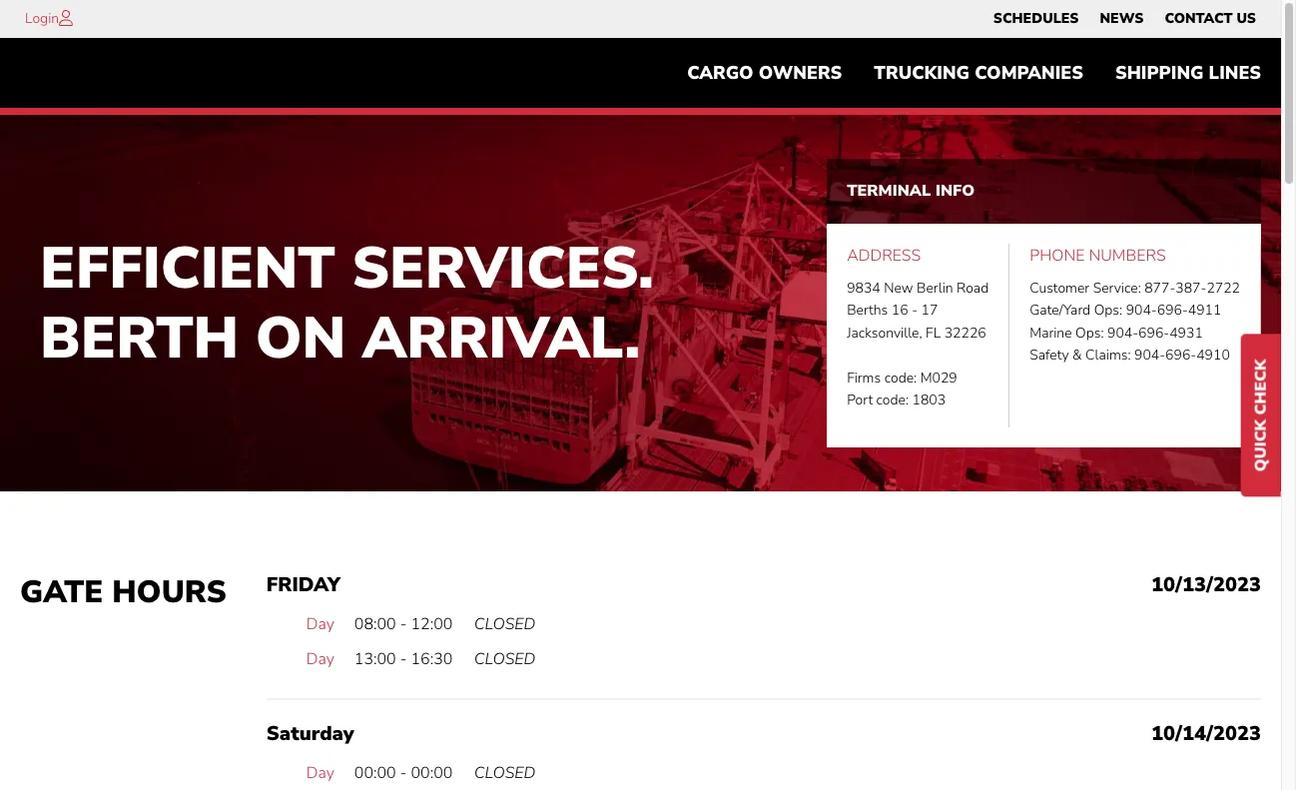 Task type: describe. For each thing, give the bounding box(es) containing it.
&
[[1073, 346, 1083, 365]]

9834
[[847, 279, 881, 298]]

owners
[[759, 61, 843, 85]]

trucking
[[875, 61, 970, 85]]

closed for saturday
[[474, 762, 536, 784]]

4931
[[1170, 324, 1204, 343]]

schedules link
[[994, 5, 1079, 33]]

arrival.
[[363, 298, 641, 377]]

gate hours
[[20, 571, 227, 613]]

fl
[[926, 324, 941, 343]]

- for 16:30
[[400, 649, 407, 671]]

port
[[847, 391, 873, 410]]

877-
[[1145, 279, 1176, 298]]

- inside 9834 new berlin road berths 16 - 17 jacksonville, fl 32226
[[912, 301, 918, 320]]

4910
[[1197, 346, 1231, 365]]

safety
[[1030, 346, 1070, 365]]

cargo
[[688, 61, 754, 85]]

berlin
[[917, 279, 954, 298]]

387-
[[1176, 279, 1207, 298]]

contact us link
[[1165, 5, 1257, 33]]

17
[[922, 301, 939, 320]]

login link
[[25, 9, 59, 28]]

user image
[[59, 10, 73, 26]]

day for friday
[[306, 613, 335, 635]]

services.
[[352, 229, 654, 308]]

address
[[847, 245, 921, 267]]

shipping lines link
[[1100, 53, 1278, 93]]

2 vertical spatial 904-
[[1135, 346, 1166, 365]]

10/13/2023
[[1152, 571, 1262, 598]]

jacksonville,
[[847, 324, 923, 343]]

firms code:  m029 port code:  1803
[[847, 368, 958, 410]]

10/14/2023
[[1152, 720, 1262, 747]]

customer
[[1030, 279, 1090, 298]]

0 vertical spatial ops:
[[1095, 301, 1123, 320]]

1803
[[913, 391, 946, 410]]

4911
[[1189, 301, 1222, 320]]

menu bar containing schedules
[[983, 5, 1267, 33]]

- for 12:00
[[400, 613, 407, 635]]

on
[[255, 298, 346, 377]]

1 vertical spatial 696-
[[1139, 324, 1170, 343]]

numbers
[[1090, 245, 1167, 267]]

12:00
[[411, 613, 453, 635]]

news link
[[1100, 5, 1144, 33]]

login
[[25, 9, 59, 28]]

32226
[[945, 324, 987, 343]]

trucking companies link
[[859, 53, 1100, 93]]

saturday
[[267, 720, 354, 747]]

quick check
[[1251, 359, 1273, 471]]

gate/yard
[[1030, 301, 1091, 320]]

us
[[1237, 9, 1257, 28]]

firms
[[847, 368, 881, 387]]

16
[[892, 301, 909, 320]]

16:30
[[411, 649, 453, 671]]



Task type: vqa. For each thing, say whether or not it's contained in the screenshot.
2nd | from left
no



Task type: locate. For each thing, give the bounding box(es) containing it.
shipping
[[1116, 61, 1204, 85]]

1 horizontal spatial 00:00
[[411, 762, 453, 784]]

2 vertical spatial day
[[306, 762, 335, 784]]

1 closed from the top
[[474, 613, 536, 635]]

1 00:00 from the left
[[354, 762, 396, 784]]

quick check link
[[1242, 334, 1282, 496]]

1 vertical spatial 904-
[[1108, 324, 1139, 343]]

menu bar down schedules link
[[672, 53, 1278, 93]]

berth
[[40, 298, 239, 377]]

day down saturday
[[306, 762, 335, 784]]

904- up the claims: in the right of the page
[[1108, 324, 1139, 343]]

schedules
[[994, 9, 1079, 28]]

marine
[[1030, 324, 1073, 343]]

00:00
[[354, 762, 396, 784], [411, 762, 453, 784]]

trucking companies
[[875, 61, 1084, 85]]

2722
[[1207, 279, 1241, 298]]

efficient services. berth on arrival.
[[40, 229, 654, 377]]

904-
[[1127, 301, 1158, 320], [1108, 324, 1139, 343], [1135, 346, 1166, 365]]

hours
[[112, 571, 227, 613]]

contact us
[[1165, 9, 1257, 28]]

08:00 - 12:00
[[354, 613, 453, 635]]

0 vertical spatial menu bar
[[983, 5, 1267, 33]]

08:00
[[354, 613, 396, 635]]

code: up 1803 at the right
[[885, 368, 917, 387]]

0 vertical spatial code:
[[885, 368, 917, 387]]

menu bar
[[983, 5, 1267, 33], [672, 53, 1278, 93]]

-
[[912, 301, 918, 320], [400, 613, 407, 635], [400, 649, 407, 671], [400, 762, 407, 784]]

ops:
[[1095, 301, 1123, 320], [1076, 324, 1105, 343]]

berths
[[847, 301, 889, 320]]

696-
[[1158, 301, 1189, 320], [1139, 324, 1170, 343], [1166, 346, 1197, 365]]

efficient
[[40, 229, 335, 308]]

3 closed from the top
[[474, 762, 536, 784]]

cargo owners
[[688, 61, 843, 85]]

13:00
[[354, 649, 396, 671]]

ops: down service:
[[1095, 301, 1123, 320]]

0 vertical spatial 904-
[[1127, 301, 1158, 320]]

code:
[[885, 368, 917, 387], [877, 391, 909, 410]]

2 day from the top
[[306, 649, 335, 671]]

code: right port
[[877, 391, 909, 410]]

phone
[[1030, 245, 1086, 267]]

road
[[957, 279, 989, 298]]

ops: up the & at the top of page
[[1076, 324, 1105, 343]]

1 vertical spatial day
[[306, 649, 335, 671]]

day for saturday
[[306, 762, 335, 784]]

day down friday
[[306, 613, 335, 635]]

m029
[[921, 368, 958, 387]]

904- right the claims: in the right of the page
[[1135, 346, 1166, 365]]

closed for friday
[[474, 613, 536, 635]]

gate
[[20, 571, 103, 613]]

new
[[884, 279, 914, 298]]

terminal
[[847, 180, 932, 202]]

0 vertical spatial day
[[306, 613, 335, 635]]

info
[[936, 180, 975, 202]]

quick
[[1251, 419, 1273, 471]]

check
[[1251, 359, 1273, 415]]

2 vertical spatial 696-
[[1166, 346, 1197, 365]]

1 vertical spatial menu bar
[[672, 53, 1278, 93]]

closed
[[474, 613, 536, 635], [474, 649, 536, 671], [474, 762, 536, 784]]

13:00 - 16:30
[[354, 649, 453, 671]]

phone numbers
[[1030, 245, 1167, 267]]

menu bar up shipping in the top of the page
[[983, 5, 1267, 33]]

lines
[[1210, 61, 1262, 85]]

terminal info
[[847, 180, 975, 202]]

companies
[[975, 61, 1084, 85]]

1 vertical spatial closed
[[474, 649, 536, 671]]

- for 00:00
[[400, 762, 407, 784]]

customer service: 877-387-2722 gate/yard ops: 904-696-4911 marine ops: 904-696-4931 safety & claims: 904-696-4910
[[1030, 279, 1241, 365]]

service:
[[1094, 279, 1142, 298]]

00:00 - 00:00
[[354, 762, 453, 784]]

friday
[[267, 571, 341, 598]]

1 vertical spatial ops:
[[1076, 324, 1105, 343]]

0 horizontal spatial 00:00
[[354, 762, 396, 784]]

0 vertical spatial closed
[[474, 613, 536, 635]]

2 00:00 from the left
[[411, 762, 453, 784]]

day
[[306, 613, 335, 635], [306, 649, 335, 671], [306, 762, 335, 784]]

claims:
[[1086, 346, 1132, 365]]

2 closed from the top
[[474, 649, 536, 671]]

day left 13:00
[[306, 649, 335, 671]]

904- down 877-
[[1127, 301, 1158, 320]]

1 vertical spatial code:
[[877, 391, 909, 410]]

menu bar containing cargo owners
[[672, 53, 1278, 93]]

9834 new berlin road berths 16 - 17 jacksonville, fl 32226
[[847, 279, 989, 343]]

1 day from the top
[[306, 613, 335, 635]]

contact
[[1165, 9, 1233, 28]]

3 day from the top
[[306, 762, 335, 784]]

2 vertical spatial closed
[[474, 762, 536, 784]]

shipping lines
[[1116, 61, 1262, 85]]

news
[[1100, 9, 1144, 28]]

cargo owners link
[[672, 53, 859, 93]]

0 vertical spatial 696-
[[1158, 301, 1189, 320]]



